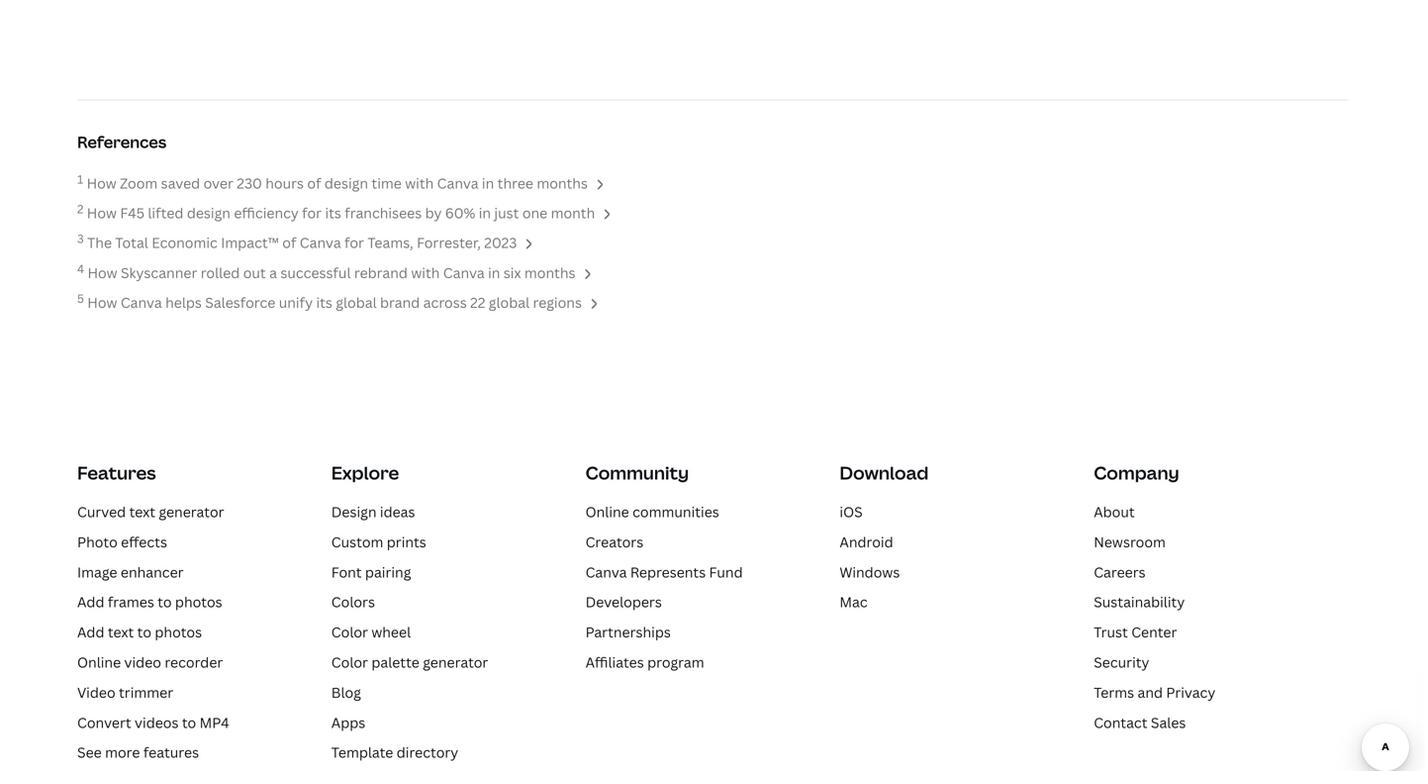 Task type: locate. For each thing, give the bounding box(es) containing it.
with up across
[[411, 263, 440, 282]]

2 color from the top
[[331, 653, 368, 672]]

its
[[325, 204, 341, 222], [316, 293, 333, 312]]

design up 2 how f45 lifted design efficiency for its franchisees by 60% in just one month
[[325, 174, 368, 192]]

1 global from the left
[[336, 293, 377, 312]]

1 vertical spatial online
[[77, 653, 121, 672]]

just
[[494, 204, 519, 222]]

online up video
[[77, 653, 121, 672]]

online for online video recorder
[[77, 653, 121, 672]]

affiliates program link
[[586, 653, 705, 672]]

the
[[87, 233, 112, 252]]

its right unify
[[316, 293, 333, 312]]

1 color from the top
[[331, 623, 368, 642]]

0 horizontal spatial to
[[137, 623, 151, 642]]

in left six
[[488, 263, 500, 282]]

generator for curved text generator
[[159, 502, 224, 521]]

how inside 4 how skyscanner rolled out a successful rebrand with canva in six months
[[88, 263, 117, 282]]

communities
[[633, 502, 720, 521]]

design down "over"
[[187, 204, 231, 222]]

how for how f45 lifted design efficiency for its franchisees by 60% in just one month
[[87, 204, 117, 222]]

color up blog
[[331, 653, 368, 672]]

photos
[[175, 593, 222, 611], [155, 623, 202, 642]]

color palette generator link
[[331, 653, 488, 672]]

add up video
[[77, 623, 104, 642]]

1 vertical spatial color
[[331, 653, 368, 672]]

how inside 2 how f45 lifted design efficiency for its franchisees by 60% in just one month
[[87, 204, 117, 222]]

0 horizontal spatial online
[[77, 653, 121, 672]]

sustainability link
[[1094, 593, 1185, 611]]

0 vertical spatial of
[[307, 174, 321, 192]]

sales
[[1151, 713, 1186, 732]]

how right 4 on the top of page
[[88, 263, 117, 282]]

template directory link
[[331, 743, 459, 762]]

1 how zoom saved over 230 hours of design time with canva in three months
[[77, 171, 588, 192]]

canva down skyscanner
[[121, 293, 162, 312]]

custom prints
[[331, 532, 426, 551]]

of
[[307, 174, 321, 192], [282, 233, 296, 252]]

2 vertical spatial to
[[182, 713, 196, 732]]

canva inside 4 how skyscanner rolled out a successful rebrand with canva in six months
[[443, 263, 485, 282]]

color
[[331, 623, 368, 642], [331, 653, 368, 672]]

1 vertical spatial of
[[282, 233, 296, 252]]

0 horizontal spatial design
[[187, 204, 231, 222]]

and
[[1138, 683, 1163, 702]]

add frames to photos link
[[77, 593, 222, 611]]

0 vertical spatial with
[[405, 174, 434, 192]]

1 horizontal spatial global
[[489, 293, 530, 312]]

teams,
[[368, 233, 414, 252]]

explore
[[331, 461, 399, 485]]

0 horizontal spatial generator
[[159, 502, 224, 521]]

community
[[586, 461, 689, 485]]

for down 2 how f45 lifted design efficiency for its franchisees by 60% in just one month
[[345, 233, 364, 252]]

1 vertical spatial its
[[316, 293, 333, 312]]

0 horizontal spatial of
[[282, 233, 296, 252]]

0 horizontal spatial for
[[302, 204, 322, 222]]

0 vertical spatial add
[[77, 593, 104, 611]]

with right "time"
[[405, 174, 434, 192]]

curved
[[77, 502, 126, 521]]

about
[[1094, 502, 1135, 521]]

in inside 2 how f45 lifted design efficiency for its franchisees by 60% in just one month
[[479, 204, 491, 222]]

add text to photos
[[77, 623, 202, 642]]

in left the just
[[479, 204, 491, 222]]

creators link
[[586, 532, 644, 551]]

generator up "effects"
[[159, 502, 224, 521]]

to for videos
[[182, 713, 196, 732]]

1 vertical spatial text
[[108, 623, 134, 642]]

how for how canva helps salesforce unify its global brand across 22 global regions
[[87, 293, 117, 312]]

android link
[[840, 532, 894, 551]]

months up month on the left
[[537, 174, 588, 192]]

generator right palette at the left bottom of page
[[423, 653, 488, 672]]

1 vertical spatial design
[[187, 204, 231, 222]]

add down the "image"
[[77, 593, 104, 611]]

features
[[77, 461, 156, 485]]

contact sales
[[1094, 713, 1186, 732]]

months
[[537, 174, 588, 192], [525, 263, 576, 282]]

enhancer
[[121, 563, 184, 581]]

recorder
[[165, 653, 223, 672]]

ios link
[[840, 502, 863, 521]]

generator
[[159, 502, 224, 521], [423, 653, 488, 672]]

text for add
[[108, 623, 134, 642]]

to left the mp4
[[182, 713, 196, 732]]

curved text generator link
[[77, 502, 224, 521]]

1 vertical spatial photos
[[155, 623, 202, 642]]

0 vertical spatial to
[[158, 593, 172, 611]]

frames
[[108, 593, 154, 611]]

2 horizontal spatial to
[[182, 713, 196, 732]]

photos down the enhancer
[[175, 593, 222, 611]]

how right footnote 1 element
[[87, 174, 117, 192]]

design ideas
[[331, 502, 415, 521]]

canva inside 1 how zoom saved over 230 hours of design time with canva in three months
[[437, 174, 479, 192]]

regions
[[533, 293, 582, 312]]

global
[[336, 293, 377, 312], [489, 293, 530, 312]]

with inside 1 how zoom saved over 230 hours of design time with canva in three months
[[405, 174, 434, 192]]

font pairing
[[331, 563, 411, 581]]

of inside 3 the total economic impact™️ of canva for teams, forrester, 2023
[[282, 233, 296, 252]]

1 horizontal spatial online
[[586, 502, 629, 521]]

design
[[331, 502, 377, 521]]

apps
[[331, 713, 366, 732]]

franchisees
[[345, 204, 422, 222]]

canva
[[437, 174, 479, 192], [300, 233, 341, 252], [443, 263, 485, 282], [121, 293, 162, 312], [586, 563, 627, 581]]

4 how skyscanner rolled out a successful rebrand with canva in six months
[[77, 261, 576, 282]]

2 global from the left
[[489, 293, 530, 312]]

canva down creators
[[586, 563, 627, 581]]

3 the total economic impact™️ of canva for teams, forrester, 2023
[[77, 231, 517, 252]]

0 vertical spatial its
[[325, 204, 341, 222]]

saved
[[161, 174, 200, 192]]

canva up the 60%
[[437, 174, 479, 192]]

to up video
[[137, 623, 151, 642]]

1 horizontal spatial generator
[[423, 653, 488, 672]]

add frames to photos
[[77, 593, 222, 611]]

terms
[[1094, 683, 1135, 702]]

pairing
[[365, 563, 411, 581]]

color for color palette generator
[[331, 653, 368, 672]]

add
[[77, 593, 104, 611], [77, 623, 104, 642]]

mac
[[840, 593, 868, 611]]

by
[[425, 204, 442, 222]]

for up 3 the total economic impact™️ of canva for teams, forrester, 2023
[[302, 204, 322, 222]]

privacy
[[1167, 683, 1216, 702]]

palette
[[372, 653, 420, 672]]

economic
[[152, 233, 218, 252]]

0 vertical spatial design
[[325, 174, 368, 192]]

developers link
[[586, 593, 662, 611]]

text down frames
[[108, 623, 134, 642]]

global down rebrand
[[336, 293, 377, 312]]

affiliates program
[[586, 653, 705, 672]]

font
[[331, 563, 362, 581]]

how inside 1 how zoom saved over 230 hours of design time with canva in three months
[[87, 174, 117, 192]]

0 vertical spatial in
[[482, 174, 494, 192]]

how for how zoom saved over 230 hours of design time with canva in three months
[[87, 174, 117, 192]]

of inside 1 how zoom saved over 230 hours of design time with canva in three months
[[307, 174, 321, 192]]

0 vertical spatial online
[[586, 502, 629, 521]]

1 horizontal spatial to
[[158, 593, 172, 611]]

with inside 4 how skyscanner rolled out a successful rebrand with canva in six months
[[411, 263, 440, 282]]

2 add from the top
[[77, 623, 104, 642]]

1 vertical spatial with
[[411, 263, 440, 282]]

photos up recorder
[[155, 623, 202, 642]]

with
[[405, 174, 434, 192], [411, 263, 440, 282]]

in left three
[[482, 174, 494, 192]]

months up regions
[[525, 263, 576, 282]]

1 vertical spatial to
[[137, 623, 151, 642]]

1 add from the top
[[77, 593, 104, 611]]

1 vertical spatial months
[[525, 263, 576, 282]]

0 vertical spatial generator
[[159, 502, 224, 521]]

trimmer
[[119, 683, 173, 702]]

generator for color palette generator
[[423, 653, 488, 672]]

canva up the 22
[[443, 263, 485, 282]]

0 vertical spatial photos
[[175, 593, 222, 611]]

ios
[[840, 502, 863, 521]]

1 horizontal spatial design
[[325, 174, 368, 192]]

footnote 5 element
[[77, 290, 84, 306]]

1 horizontal spatial of
[[307, 174, 321, 192]]

2 vertical spatial in
[[488, 263, 500, 282]]

22
[[470, 293, 486, 312]]

global down six
[[489, 293, 530, 312]]

in
[[482, 174, 494, 192], [479, 204, 491, 222], [488, 263, 500, 282]]

design
[[325, 174, 368, 192], [187, 204, 231, 222]]

online up creators
[[586, 502, 629, 521]]

1 vertical spatial generator
[[423, 653, 488, 672]]

0 vertical spatial text
[[129, 502, 155, 521]]

online communities link
[[586, 502, 720, 521]]

canva up 4 how skyscanner rolled out a successful rebrand with canva in six months
[[300, 233, 341, 252]]

over
[[204, 174, 234, 192]]

1 horizontal spatial for
[[345, 233, 364, 252]]

of right hours
[[307, 174, 321, 192]]

how right footnote 2 element
[[87, 204, 117, 222]]

newsroom
[[1094, 532, 1166, 551]]

0 vertical spatial color
[[331, 623, 368, 642]]

to down the enhancer
[[158, 593, 172, 611]]

image enhancer
[[77, 563, 184, 581]]

online
[[586, 502, 629, 521], [77, 653, 121, 672]]

footnote 4 element
[[77, 261, 84, 276]]

its down 1 how zoom saved over 230 hours of design time with canva in three months
[[325, 204, 341, 222]]

security
[[1094, 653, 1150, 672]]

of down efficiency
[[282, 233, 296, 252]]

color down the colors link
[[331, 623, 368, 642]]

0 vertical spatial for
[[302, 204, 322, 222]]

1
[[77, 171, 83, 187]]

how right 5
[[87, 293, 117, 312]]

rebrand
[[354, 263, 408, 282]]

for inside 2 how f45 lifted design efficiency for its franchisees by 60% in just one month
[[302, 204, 322, 222]]

text up "effects"
[[129, 502, 155, 521]]

1 vertical spatial for
[[345, 233, 364, 252]]

1 vertical spatial in
[[479, 204, 491, 222]]

trust
[[1094, 623, 1128, 642]]

0 horizontal spatial global
[[336, 293, 377, 312]]

how inside 5 how canva helps salesforce unify its global brand across 22 global regions
[[87, 293, 117, 312]]

1 vertical spatial add
[[77, 623, 104, 642]]

for inside 3 the total economic impact™️ of canva for teams, forrester, 2023
[[345, 233, 364, 252]]

zoom
[[120, 174, 158, 192]]

4
[[77, 261, 84, 276]]

0 vertical spatial months
[[537, 174, 588, 192]]

how
[[87, 174, 117, 192], [87, 204, 117, 222], [88, 263, 117, 282], [87, 293, 117, 312]]



Task type: describe. For each thing, give the bounding box(es) containing it.
apps link
[[331, 713, 366, 732]]

out
[[243, 263, 266, 282]]

colors
[[331, 593, 375, 611]]

three
[[498, 174, 534, 192]]

blog
[[331, 683, 361, 702]]

design inside 2 how f45 lifted design efficiency for its franchisees by 60% in just one month
[[187, 204, 231, 222]]

convert videos to mp4
[[77, 713, 229, 732]]

fund
[[709, 563, 743, 581]]

months inside 1 how zoom saved over 230 hours of design time with canva in three months
[[537, 174, 588, 192]]

footnote 2 element
[[77, 201, 84, 217]]

windows link
[[840, 563, 900, 581]]

add text to photos link
[[77, 623, 202, 642]]

contact
[[1094, 713, 1148, 732]]

six
[[504, 263, 521, 282]]

online video recorder
[[77, 653, 223, 672]]

efficiency
[[234, 204, 299, 222]]

careers link
[[1094, 563, 1146, 581]]

to for frames
[[158, 593, 172, 611]]

mp4
[[200, 713, 229, 732]]

add for add frames to photos
[[77, 593, 104, 611]]

color palette generator
[[331, 653, 488, 672]]

careers
[[1094, 563, 1146, 581]]

months inside 4 how skyscanner rolled out a successful rebrand with canva in six months
[[525, 263, 576, 282]]

newsroom link
[[1094, 532, 1166, 551]]

2023
[[484, 233, 517, 252]]

rolled
[[201, 263, 240, 282]]

ideas
[[380, 502, 415, 521]]

its inside 2 how f45 lifted design efficiency for its franchisees by 60% in just one month
[[325, 204, 341, 222]]

wheel
[[372, 623, 411, 642]]

text for curved
[[129, 502, 155, 521]]

online for online communities
[[586, 502, 629, 521]]

canva inside 5 how canva helps salesforce unify its global brand across 22 global regions
[[121, 293, 162, 312]]

60%
[[445, 204, 476, 222]]

convert videos to mp4 link
[[77, 713, 229, 732]]

features
[[143, 743, 199, 762]]

forrester,
[[417, 233, 481, 252]]

partnerships
[[586, 623, 671, 642]]

footnote 1 element
[[77, 171, 83, 187]]

color for color wheel
[[331, 623, 368, 642]]

canva represents fund
[[586, 563, 743, 581]]

font pairing link
[[331, 563, 411, 581]]

developers
[[586, 593, 662, 611]]

total
[[115, 233, 148, 252]]

about link
[[1094, 502, 1135, 521]]

across
[[423, 293, 467, 312]]

its inside 5 how canva helps salesforce unify its global brand across 22 global regions
[[316, 293, 333, 312]]

videos
[[135, 713, 179, 732]]

trust center link
[[1094, 623, 1177, 642]]

center
[[1132, 623, 1177, 642]]

helps
[[165, 293, 202, 312]]

in inside 1 how zoom saved over 230 hours of design time with canva in three months
[[482, 174, 494, 192]]

5
[[77, 290, 84, 306]]

how for how skyscanner rolled out a successful rebrand with canva in six months
[[88, 263, 117, 282]]

blog link
[[331, 683, 361, 702]]

see more features link
[[77, 743, 199, 762]]

to for text
[[137, 623, 151, 642]]

successful
[[281, 263, 351, 282]]

video
[[124, 653, 161, 672]]

program
[[648, 653, 705, 672]]

design ideas link
[[331, 502, 415, 521]]

custom prints link
[[331, 532, 426, 551]]

time
[[372, 174, 402, 192]]

online communities
[[586, 502, 720, 521]]

more
[[105, 743, 140, 762]]

android
[[840, 532, 894, 551]]

photos for add text to photos
[[155, 623, 202, 642]]

salesforce
[[205, 293, 276, 312]]

sustainability
[[1094, 593, 1185, 611]]

see
[[77, 743, 102, 762]]

impact™️
[[221, 233, 279, 252]]

f45
[[120, 204, 145, 222]]

skyscanner
[[121, 263, 197, 282]]

month
[[551, 204, 595, 222]]

curved text generator
[[77, 502, 224, 521]]

terms and privacy link
[[1094, 683, 1216, 702]]

photo
[[77, 532, 118, 551]]

convert
[[77, 713, 131, 732]]

in inside 4 how skyscanner rolled out a successful rebrand with canva in six months
[[488, 263, 500, 282]]

represents
[[630, 563, 706, 581]]

footnote 3 element
[[77, 231, 84, 247]]

canva inside 3 the total economic impact™️ of canva for teams, forrester, 2023
[[300, 233, 341, 252]]

online video recorder link
[[77, 653, 223, 672]]

design inside 1 how zoom saved over 230 hours of design time with canva in three months
[[325, 174, 368, 192]]

add for add text to photos
[[77, 623, 104, 642]]

security link
[[1094, 653, 1150, 672]]

mac link
[[840, 593, 868, 611]]

windows
[[840, 563, 900, 581]]

video
[[77, 683, 115, 702]]

creators
[[586, 532, 644, 551]]

video trimmer
[[77, 683, 173, 702]]

photos for add frames to photos
[[175, 593, 222, 611]]



Task type: vqa. For each thing, say whether or not it's contained in the screenshot.


